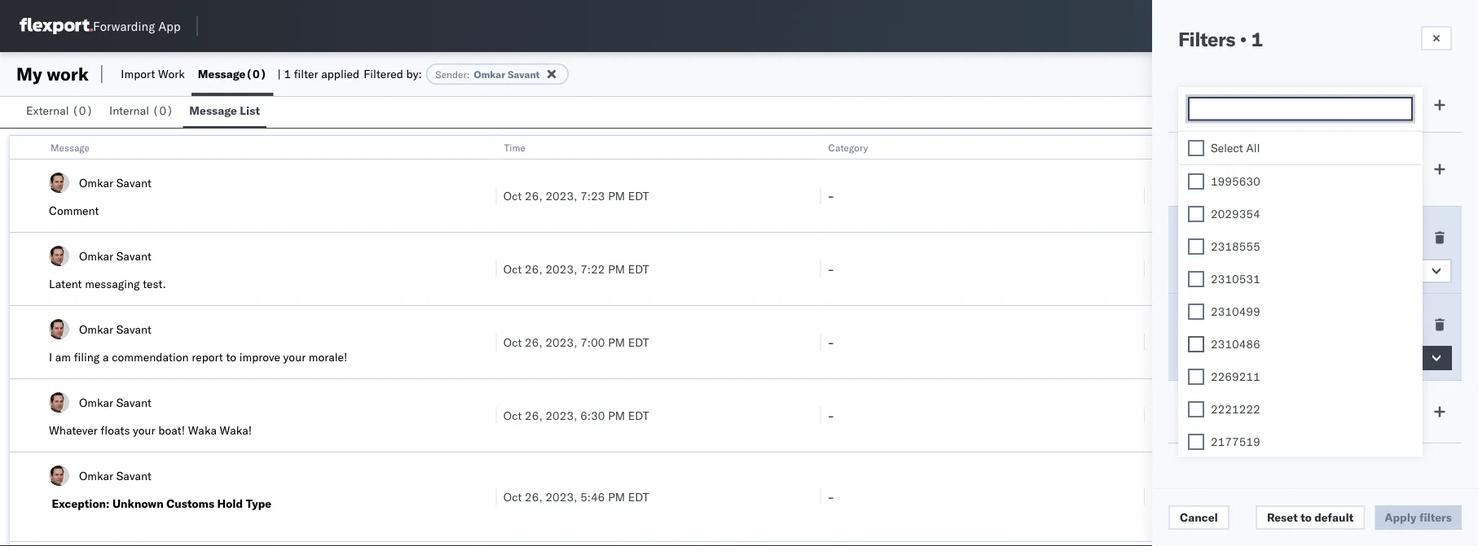 Task type: locate. For each thing, give the bounding box(es) containing it.
1 vertical spatial your
[[133, 424, 155, 438]]

oct left 7:00
[[503, 335, 522, 350]]

7:23
[[580, 189, 605, 203]]

flex- down related
[[1152, 189, 1186, 203]]

3 26, from the top
[[525, 335, 543, 350]]

26, left 7:22
[[525, 262, 543, 276]]

message inside message list button
[[189, 104, 237, 118]]

2 edt from the top
[[628, 262, 649, 276]]

sender for sender : omkar savant
[[436, 68, 467, 80]]

5 oct from the top
[[503, 490, 522, 505]]

omkar down 2318555 on the top of the page
[[1197, 264, 1233, 278]]

message type
[[1297, 98, 1368, 112]]

sender
[[436, 68, 467, 80], [1179, 231, 1217, 245]]

reset to default button
[[1256, 506, 1366, 531]]

time
[[504, 141, 526, 154]]

2 flex- from the top
[[1152, 262, 1186, 276]]

omkar savant up the a
[[79, 322, 152, 337]]

26, for oct 26, 2023, 5:46 pm edt
[[525, 490, 543, 505]]

4 edt from the top
[[628, 409, 649, 423]]

message up the category
[[1297, 151, 1342, 165]]

1 vertical spatial to
[[1301, 511, 1312, 525]]

category
[[828, 141, 868, 154], [1179, 162, 1228, 176]]

2023, left 5:46
[[546, 490, 577, 505]]

savant up "commendation"
[[116, 322, 152, 337]]

resize handle column header for time
[[801, 136, 820, 547]]

1 vertical spatial 1
[[284, 67, 291, 81]]

latent messaging test.
[[49, 277, 166, 291]]

1 right •
[[1252, 27, 1263, 51]]

whatever
[[49, 424, 98, 438]]

resize handle column header for category
[[1125, 136, 1145, 547]]

oct left 7:22
[[503, 262, 522, 276]]

flexport. image
[[20, 18, 93, 34]]

omkar up exception:
[[79, 469, 113, 483]]

omkar inside button
[[1197, 264, 1233, 278]]

omkar savant up messaging
[[79, 249, 152, 263]]

458574
[[1186, 189, 1229, 203], [1186, 262, 1229, 276]]

savant up unknown
[[116, 469, 152, 483]]

filter
[[294, 67, 318, 81]]

0 vertical spatial work
[[47, 63, 89, 85]]

default
[[1315, 511, 1354, 525]]

list box containing select all
[[1179, 132, 1423, 547]]

flex- down shipment
[[1152, 335, 1186, 350]]

savant right :
[[508, 68, 540, 80]]

(0) inside button
[[152, 104, 173, 118]]

1 horizontal spatial work
[[1189, 141, 1210, 154]]

1
[[1252, 27, 1263, 51], [284, 67, 291, 81]]

external (0) button
[[20, 96, 103, 128]]

3 flex- from the top
[[1152, 335, 1186, 350]]

0 horizontal spatial category
[[828, 141, 868, 154]]

1 vertical spatial type
[[246, 497, 272, 511]]

pm right 7:23
[[608, 189, 625, 203]]

work for my
[[47, 63, 89, 85]]

message up message list
[[198, 67, 246, 81]]

0 vertical spatial sender
[[436, 68, 467, 80]]

2023, left 7:00
[[546, 335, 577, 350]]

omkar savant for oct 26, 2023, 6:30 pm edt
[[79, 396, 152, 410]]

2 oct from the top
[[503, 262, 522, 276]]

work left select
[[1189, 141, 1210, 154]]

1 edt from the top
[[628, 189, 649, 203]]

pm
[[608, 189, 625, 203], [608, 262, 625, 276], [608, 335, 625, 350], [608, 409, 625, 423], [608, 490, 625, 505]]

unknown
[[112, 497, 164, 511]]

savant up whatever floats your boat! waka waka! at the bottom of page
[[116, 396, 152, 410]]

omkar
[[474, 68, 505, 80], [79, 176, 113, 190], [79, 249, 113, 263], [1197, 264, 1233, 278], [79, 322, 113, 337], [79, 396, 113, 410], [79, 469, 113, 483]]

| 1 filter applied filtered by:
[[277, 67, 422, 81]]

26, for oct 26, 2023, 7:23 pm edt
[[525, 189, 543, 203]]

1 vertical spatial sender
[[1179, 231, 1217, 245]]

4 pm from the top
[[608, 409, 625, 423]]

2 2023, from the top
[[546, 262, 577, 276]]

omkar for oct 26, 2023, 7:22 pm edt
[[79, 249, 113, 263]]

1 right |
[[284, 67, 291, 81]]

4 26, from the top
[[525, 409, 543, 423]]

pm right 7:00
[[608, 335, 625, 350]]

1 458574 from the top
[[1186, 189, 1229, 203]]

sender for sender
[[1179, 231, 1217, 245]]

1 horizontal spatial type
[[1229, 98, 1255, 112]]

omkar savant inside button
[[1197, 264, 1273, 278]]

4 resize handle column header from the left
[[1449, 136, 1469, 547]]

1995630
[[1211, 174, 1261, 188]]

item/shipment
[[1213, 141, 1280, 154]]

2221222
[[1211, 402, 1261, 417]]

- for oct 26, 2023, 7:00 pm edt
[[828, 335, 835, 350]]

3 pm from the top
[[608, 335, 625, 350]]

message for message type
[[1297, 98, 1342, 112]]

pm for 5:46
[[608, 490, 625, 505]]

message down external (0) button
[[51, 141, 90, 154]]

- for oct 26, 2023, 6:30 pm edt
[[828, 409, 835, 423]]

2 26, from the top
[[525, 262, 543, 276]]

2023, left 7:22
[[546, 262, 577, 276]]

(0) right internal
[[152, 104, 173, 118]]

2023, for 6:30
[[546, 409, 577, 423]]

omkar savant for oct 26, 2023, 5:46 pm edt
[[79, 469, 152, 483]]

5 26, from the top
[[525, 490, 543, 505]]

(0) right 'external'
[[72, 104, 93, 118]]

forwarding app link
[[20, 18, 181, 34]]

savant down internal (0) button
[[116, 176, 152, 190]]

omkar savant up comment
[[79, 176, 152, 190]]

flex- up cancel
[[1152, 490, 1186, 505]]

2023, left 7:23
[[546, 189, 577, 203]]

0 vertical spatial 1
[[1252, 27, 1263, 51]]

edt right 7:23
[[628, 189, 649, 203]]

omkar savant
[[79, 176, 152, 190], [79, 249, 152, 263], [1197, 264, 1273, 278], [79, 322, 152, 337], [79, 396, 152, 410], [79, 469, 152, 483]]

flex- 458574 for oct 26, 2023, 7:22 pm edt
[[1152, 262, 1229, 276]]

edt right 6:30
[[628, 409, 649, 423]]

458574 down 2318555 on the top of the page
[[1186, 262, 1229, 276]]

0 horizontal spatial work
[[47, 63, 89, 85]]

sender : omkar savant
[[436, 68, 540, 80]]

flex- up shipment
[[1152, 262, 1186, 276]]

-
[[828, 189, 835, 203], [828, 262, 835, 276], [828, 335, 835, 350], [828, 409, 835, 423], [828, 490, 835, 505]]

1 flex- 458574 from the top
[[1152, 189, 1229, 203]]

omkar savant up floats
[[79, 396, 152, 410]]

flex-
[[1152, 189, 1186, 203], [1152, 262, 1186, 276], [1152, 335, 1186, 350], [1152, 409, 1186, 423], [1152, 490, 1186, 505]]

2023, for 7:23
[[546, 189, 577, 203]]

0 vertical spatial 458574
[[1186, 189, 1229, 203]]

(0)
[[246, 67, 267, 81], [72, 104, 93, 118], [152, 104, 173, 118]]

savant for oct 26, 2023, 7:23 pm edt
[[116, 176, 152, 190]]

2 - from the top
[[828, 262, 835, 276]]

0 vertical spatial flex- 458574
[[1152, 189, 1229, 203]]

26, for oct 26, 2023, 6:30 pm edt
[[525, 409, 543, 423]]

2 flex- 458574 from the top
[[1152, 262, 1229, 276]]

test.
[[143, 277, 166, 291]]

flex- 1366815
[[1152, 409, 1236, 423]]

type
[[1229, 98, 1255, 112], [246, 497, 272, 511]]

related work item/shipment
[[1153, 141, 1280, 154]]

5 edt from the top
[[628, 490, 649, 505]]

omkar up comment
[[79, 176, 113, 190]]

2 resize handle column header from the left
[[801, 136, 820, 547]]

pm for 7:22
[[608, 262, 625, 276]]

4 oct from the top
[[503, 409, 522, 423]]

exception: unknown customs hold type
[[52, 497, 272, 511]]

0 horizontal spatial (0)
[[72, 104, 93, 118]]

omkar up floats
[[79, 396, 113, 410]]

458574 down 1995630
[[1186, 189, 1229, 203]]

edt right 7:00
[[628, 335, 649, 350]]

1 resize handle column header from the left
[[477, 136, 496, 547]]

savant for oct 26, 2023, 6:30 pm edt
[[116, 396, 152, 410]]

|
[[277, 67, 281, 81]]

2 pm from the top
[[608, 262, 625, 276]]

to right 'report'
[[226, 350, 236, 365]]

message up related work item/shipment
[[1179, 98, 1226, 112]]

to right reset
[[1301, 511, 1312, 525]]

1 oct from the top
[[503, 189, 522, 203]]

shipment
[[1179, 318, 1231, 332]]

2271801
[[1186, 490, 1236, 505]]

0 vertical spatial type
[[1229, 98, 1255, 112]]

flex- 1854269
[[1152, 335, 1236, 350]]

omkar for oct 26, 2023, 7:23 pm edt
[[79, 176, 113, 190]]

1 flex- from the top
[[1152, 189, 1186, 203]]

flex- for oct 26, 2023, 7:00 pm edt
[[1152, 335, 1186, 350]]

oct for oct 26, 2023, 7:23 pm edt
[[503, 189, 522, 203]]

type right hold at left bottom
[[246, 497, 272, 511]]

2 458574 from the top
[[1186, 262, 1229, 276]]

0 horizontal spatial to
[[226, 350, 236, 365]]

26, for oct 26, 2023, 7:00 pm edt
[[525, 335, 543, 350]]

1 horizontal spatial your
[[283, 350, 306, 365]]

savant up test.
[[116, 249, 152, 263]]

3 resize handle column header from the left
[[1125, 136, 1145, 547]]

omkar right :
[[474, 68, 505, 80]]

pm right 5:46
[[608, 490, 625, 505]]

1 horizontal spatial sender
[[1179, 231, 1217, 245]]

0 vertical spatial to
[[226, 350, 236, 365]]

0 horizontal spatial your
[[133, 424, 155, 438]]

type up item/shipment
[[1229, 98, 1255, 112]]

flex- 2271801
[[1152, 490, 1236, 505]]

omkar up latent messaging test.
[[79, 249, 113, 263]]

26, left 6:30
[[525, 409, 543, 423]]

edt right 7:22
[[628, 262, 649, 276]]

5 flex- from the top
[[1152, 490, 1186, 505]]

2 horizontal spatial (0)
[[246, 67, 267, 81]]

4 2023, from the top
[[546, 409, 577, 423]]

26, left 5:46
[[525, 490, 543, 505]]

5 - from the top
[[828, 490, 835, 505]]

oct 26, 2023, 5:46 pm edt
[[503, 490, 649, 505]]

oct
[[503, 189, 522, 203], [503, 262, 522, 276], [503, 335, 522, 350], [503, 409, 522, 423], [503, 490, 522, 505]]

by:
[[406, 67, 422, 81]]

1 2023, from the top
[[546, 189, 577, 203]]

edt right 5:46
[[628, 490, 649, 505]]

1 26, from the top
[[525, 189, 543, 203]]

sender down 2029354
[[1179, 231, 1217, 245]]

1 vertical spatial 458574
[[1186, 262, 1229, 276]]

savant for oct 26, 2023, 5:46 pm edt
[[116, 469, 152, 483]]

1 horizontal spatial (0)
[[152, 104, 173, 118]]

your left morale!
[[283, 350, 306, 365]]

your left boat! on the left bottom
[[133, 424, 155, 438]]

- for oct 26, 2023, 7:23 pm edt
[[828, 189, 835, 203]]

sender right by:
[[436, 68, 467, 80]]

pm right 6:30
[[608, 409, 625, 423]]

None text field
[[1194, 103, 1412, 117]]

26, down time
[[525, 189, 543, 203]]

edt
[[628, 189, 649, 203], [628, 262, 649, 276], [628, 335, 649, 350], [628, 409, 649, 423], [628, 490, 649, 505]]

date
[[1225, 405, 1251, 419]]

created
[[1179, 405, 1222, 419]]

message left type
[[1297, 98, 1342, 112]]

edt for oct 26, 2023, 7:00 pm edt
[[628, 335, 649, 350]]

pm right 7:22
[[608, 262, 625, 276]]

comment
[[49, 204, 99, 218]]

message classification category
[[1297, 151, 1366, 188]]

1 horizontal spatial to
[[1301, 511, 1312, 525]]

edt for oct 26, 2023, 7:22 pm edt
[[628, 262, 649, 276]]

internal
[[109, 104, 149, 118]]

4 flex- from the top
[[1152, 409, 1186, 423]]

458574 for oct 26, 2023, 7:23 pm edt
[[1186, 189, 1229, 203]]

1 vertical spatial category
[[1179, 162, 1228, 176]]

3 edt from the top
[[628, 335, 649, 350]]

omkar savant up unknown
[[79, 469, 152, 483]]

flex- for oct 26, 2023, 5:46 pm edt
[[1152, 490, 1186, 505]]

0 horizontal spatial sender
[[436, 68, 467, 80]]

2310486
[[1211, 337, 1261, 351]]

3 oct from the top
[[503, 335, 522, 350]]

work
[[47, 63, 89, 85], [1189, 141, 1210, 154]]

3 - from the top
[[828, 335, 835, 350]]

1 pm from the top
[[608, 189, 625, 203]]

resize handle column header
[[477, 136, 496, 547], [801, 136, 820, 547], [1125, 136, 1145, 547], [1449, 136, 1469, 547]]

0 horizontal spatial type
[[246, 497, 272, 511]]

(0) inside button
[[72, 104, 93, 118]]

26, left 7:00
[[525, 335, 543, 350]]

oct left 5:46
[[503, 490, 522, 505]]

5 2023, from the top
[[546, 490, 577, 505]]

26, for oct 26, 2023, 7:22 pm edt
[[525, 262, 543, 276]]

my
[[16, 63, 42, 85]]

1 vertical spatial work
[[1189, 141, 1210, 154]]

message inside message classification category
[[1297, 151, 1342, 165]]

message for message classification category
[[1297, 151, 1342, 165]]

1 - from the top
[[828, 189, 835, 203]]

list box
[[1179, 132, 1423, 547]]

None checkbox
[[1188, 173, 1205, 190], [1188, 238, 1205, 255], [1188, 369, 1205, 385], [1188, 434, 1205, 450], [1188, 173, 1205, 190], [1188, 238, 1205, 255], [1188, 369, 1205, 385], [1188, 434, 1205, 450]]

omkar savant for oct 26, 2023, 7:00 pm edt
[[79, 322, 152, 337]]

1 vertical spatial flex- 458574
[[1152, 262, 1229, 276]]

flex- for oct 26, 2023, 7:22 pm edt
[[1152, 262, 1186, 276]]

forwarding app
[[93, 18, 181, 34]]

(0) for external (0)
[[72, 104, 93, 118]]

oct down time
[[503, 189, 522, 203]]

savant inside button
[[1236, 264, 1273, 278]]

omkar savant down 2318555 on the top of the page
[[1197, 264, 1273, 278]]

reset to default
[[1267, 511, 1354, 525]]

import
[[121, 67, 155, 81]]

cancel
[[1180, 511, 1218, 525]]

(0) for internal (0)
[[152, 104, 173, 118]]

message
[[198, 67, 246, 81], [1179, 98, 1226, 112], [1297, 98, 1342, 112], [189, 104, 237, 118], [51, 141, 90, 154], [1297, 151, 1342, 165]]

whatever floats your boat! waka waka!
[[49, 424, 252, 438]]

work up external (0)
[[47, 63, 89, 85]]

message for message
[[51, 141, 90, 154]]

flex- left 2221222
[[1152, 409, 1186, 423]]

4 - from the top
[[828, 409, 835, 423]]

message left list
[[189, 104, 237, 118]]

savant down 2318555 on the top of the page
[[1236, 264, 1273, 278]]

oct left 6:30
[[503, 409, 522, 423]]

flex- 458574
[[1152, 189, 1229, 203], [1152, 262, 1229, 276]]

2023, for 7:22
[[546, 262, 577, 276]]

None checkbox
[[1188, 140, 1205, 156], [1188, 206, 1205, 222], [1188, 271, 1205, 287], [1188, 304, 1205, 320], [1188, 336, 1205, 353], [1188, 401, 1205, 418], [1188, 140, 1205, 156], [1188, 206, 1205, 222], [1188, 271, 1205, 287], [1188, 304, 1205, 320], [1188, 336, 1205, 353], [1188, 401, 1205, 418]]

omkar up "filing"
[[79, 322, 113, 337]]

5 pm from the top
[[608, 490, 625, 505]]

flex- 458574 down 2318555 on the top of the page
[[1152, 262, 1229, 276]]

2023, left 6:30
[[546, 409, 577, 423]]

(0) left |
[[246, 67, 267, 81]]

waka!
[[220, 424, 252, 438]]

i am filing a commendation report to improve your morale!
[[49, 350, 348, 365]]

3 2023, from the top
[[546, 335, 577, 350]]

omkar savant for oct 26, 2023, 7:23 pm edt
[[79, 176, 152, 190]]

message (0)
[[198, 67, 267, 81]]

2023,
[[546, 189, 577, 203], [546, 262, 577, 276], [546, 335, 577, 350], [546, 409, 577, 423], [546, 490, 577, 505]]

work for related
[[1189, 141, 1210, 154]]

flex- 458574 down 1995630
[[1152, 189, 1229, 203]]



Task type: vqa. For each thing, say whether or not it's contained in the screenshot.
bottommost days
no



Task type: describe. For each thing, give the bounding box(es) containing it.
7:00
[[580, 335, 605, 350]]

internal (0) button
[[103, 96, 183, 128]]

import work button
[[114, 52, 191, 96]]

oct 26, 2023, 7:00 pm edt
[[503, 335, 649, 350]]

external (0)
[[26, 104, 93, 118]]

oct for oct 26, 2023, 7:22 pm edt
[[503, 262, 522, 276]]

0 horizontal spatial 1
[[284, 67, 291, 81]]

reset
[[1267, 511, 1298, 525]]

6:30
[[580, 409, 605, 423]]

am
[[55, 350, 71, 365]]

2318555
[[1211, 239, 1261, 253]]

message for message list
[[189, 104, 237, 118]]

2029354
[[1211, 207, 1261, 221]]

morale!
[[309, 350, 348, 365]]

internal (0)
[[109, 104, 173, 118]]

exception:
[[52, 497, 110, 511]]

1 horizontal spatial 1
[[1252, 27, 1263, 51]]

cancel button
[[1169, 506, 1230, 531]]

type
[[1345, 98, 1368, 112]]

my work
[[16, 63, 89, 85]]

related
[[1153, 141, 1187, 154]]

flex- for oct 26, 2023, 6:30 pm edt
[[1152, 409, 1186, 423]]

floats
[[101, 424, 130, 438]]

oct for oct 26, 2023, 6:30 pm edt
[[503, 409, 522, 423]]

2269211
[[1211, 370, 1261, 384]]

list
[[240, 104, 260, 118]]

select
[[1211, 141, 1244, 155]]

forwarding
[[93, 18, 155, 34]]

(0) for message (0)
[[246, 67, 267, 81]]

boat!
[[158, 424, 185, 438]]

1 horizontal spatial category
[[1179, 162, 1228, 176]]

oct for oct 26, 2023, 7:00 pm edt
[[503, 335, 522, 350]]

- for oct 26, 2023, 5:46 pm edt
[[828, 490, 835, 505]]

- for oct 26, 2023, 7:22 pm edt
[[828, 262, 835, 276]]

•
[[1240, 27, 1247, 51]]

omkar for oct 26, 2023, 6:30 pm edt
[[79, 396, 113, 410]]

resize handle column header for related work item/shipment
[[1449, 136, 1469, 547]]

category
[[1297, 174, 1341, 188]]

:
[[467, 68, 470, 80]]

i
[[49, 350, 52, 365]]

applied
[[321, 67, 360, 81]]

improve
[[239, 350, 280, 365]]

omkar savant for oct 26, 2023, 7:22 pm edt
[[79, 249, 152, 263]]

0 vertical spatial your
[[283, 350, 306, 365]]

filtered
[[364, 67, 403, 81]]

2310531
[[1211, 272, 1261, 286]]

2023, for 7:00
[[546, 335, 577, 350]]

savant for oct 26, 2023, 7:00 pm edt
[[116, 322, 152, 337]]

message for message type
[[1179, 98, 1226, 112]]

2023, for 5:46
[[546, 490, 577, 505]]

oct for oct 26, 2023, 5:46 pm edt
[[503, 490, 522, 505]]

edt for oct 26, 2023, 6:30 pm edt
[[628, 409, 649, 423]]

waka
[[188, 424, 217, 438]]

edt for oct 26, 2023, 7:23 pm edt
[[628, 189, 649, 203]]

edt for oct 26, 2023, 5:46 pm edt
[[628, 490, 649, 505]]

7:22
[[580, 262, 605, 276]]

message for message (0)
[[198, 67, 246, 81]]

message list button
[[183, 96, 267, 128]]

work
[[158, 67, 185, 81]]

1854269
[[1186, 335, 1236, 350]]

omkar savant button
[[1179, 259, 1453, 284]]

savant for oct 26, 2023, 7:22 pm edt
[[116, 249, 152, 263]]

oct 26, 2023, 7:23 pm edt
[[503, 189, 649, 203]]

1366815
[[1186, 409, 1236, 423]]

Search Shipments (/) text field
[[1166, 14, 1324, 38]]

omkar for oct 26, 2023, 7:00 pm edt
[[79, 322, 113, 337]]

458574 for oct 26, 2023, 7:22 pm edt
[[1186, 262, 1229, 276]]

messaging
[[85, 277, 140, 291]]

commendation
[[112, 350, 189, 365]]

import work
[[121, 67, 185, 81]]

resize handle column header for message
[[477, 136, 496, 547]]

filters • 1
[[1179, 27, 1263, 51]]

message list
[[189, 104, 260, 118]]

created date
[[1179, 405, 1251, 419]]

5:46
[[580, 490, 605, 505]]

filters
[[1179, 27, 1236, 51]]

external
[[26, 104, 69, 118]]

pm for 6:30
[[608, 409, 625, 423]]

to inside button
[[1301, 511, 1312, 525]]

message type
[[1179, 98, 1255, 112]]

latent
[[49, 277, 82, 291]]

oct 26, 2023, 6:30 pm edt
[[503, 409, 649, 423]]

hold
[[217, 497, 243, 511]]

app
[[158, 18, 181, 34]]

flex- 458574 for oct 26, 2023, 7:23 pm edt
[[1152, 189, 1229, 203]]

select all
[[1211, 141, 1261, 155]]

pm for 7:23
[[608, 189, 625, 203]]

flex- for oct 26, 2023, 7:23 pm edt
[[1152, 189, 1186, 203]]

omkar for oct 26, 2023, 5:46 pm edt
[[79, 469, 113, 483]]

filing
[[74, 350, 100, 365]]

pm for 7:00
[[608, 335, 625, 350]]

0 vertical spatial category
[[828, 141, 868, 154]]

2177519
[[1211, 435, 1261, 449]]

customs
[[166, 497, 214, 511]]

2310499
[[1211, 304, 1261, 319]]

a
[[103, 350, 109, 365]]

oct 26, 2023, 7:22 pm edt
[[503, 262, 649, 276]]

all
[[1247, 141, 1261, 155]]

classification
[[1297, 162, 1366, 176]]



